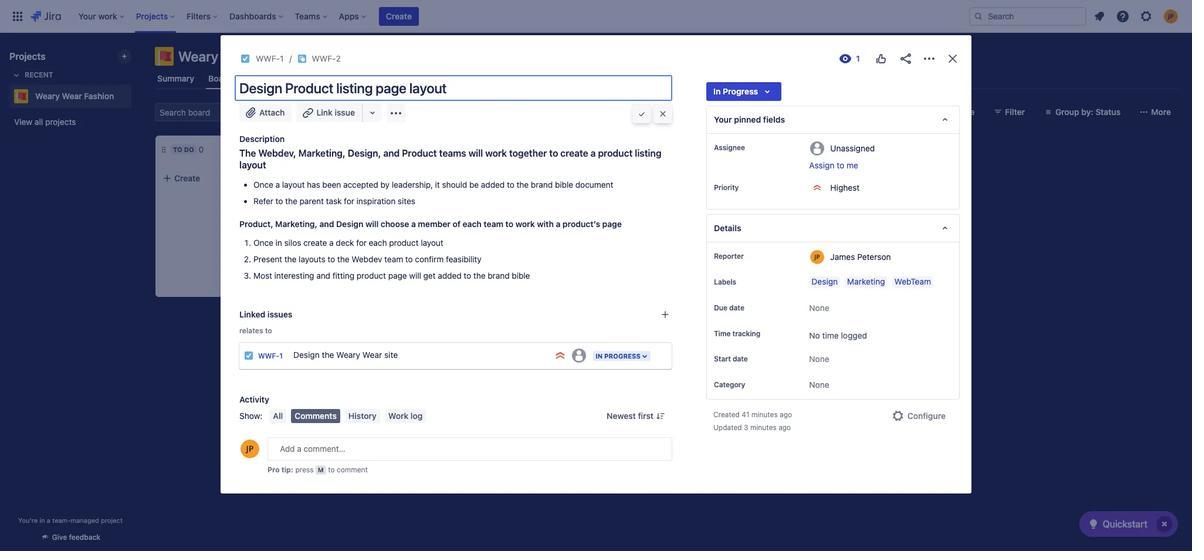 Task type: locate. For each thing, give the bounding box(es) containing it.
to do 0
[[173, 144, 204, 154]]

0 right 'done'
[[528, 144, 533, 154]]

1 horizontal spatial for
[[356, 238, 367, 248]]

Search field
[[970, 7, 1087, 26]]

0 horizontal spatial will
[[366, 219, 379, 229]]

0 horizontal spatial create
[[303, 238, 327, 248]]

projects
[[9, 51, 46, 62]]

each right of in the top left of the page
[[463, 219, 482, 229]]

team-
[[52, 517, 71, 524]]

updated
[[714, 423, 742, 432]]

in progress up pinned
[[714, 86, 758, 96]]

Search board text field
[[156, 104, 245, 120]]

due date pin to top image
[[747, 303, 756, 313]]

0 vertical spatial create
[[561, 148, 589, 158]]

a right with
[[556, 219, 561, 229]]

0 vertical spatial each
[[463, 219, 482, 229]]

task image down deck
[[331, 249, 340, 258]]

0 vertical spatial wwf-1
[[256, 53, 284, 63]]

design right issue type: task image
[[294, 350, 320, 360]]

in right you're
[[40, 517, 45, 524]]

1 vertical spatial once
[[254, 238, 273, 248]]

page right product's
[[603, 219, 622, 229]]

summary link
[[155, 68, 197, 89]]

and down layouts
[[316, 271, 330, 281]]

wwf-1 link down once in silos create a deck for each product layout
[[345, 249, 370, 259]]

tab list containing board
[[148, 68, 1186, 89]]

peterson
[[858, 252, 891, 261]]

29 february 2024 image
[[333, 231, 343, 241]]

copy link to issue image
[[339, 53, 348, 63]]

in right priority: highest icon
[[596, 352, 603, 360]]

1 horizontal spatial progress
[[605, 352, 641, 360]]

in progress right priority: highest icon
[[596, 352, 641, 360]]

1 vertical spatial in
[[339, 146, 346, 153]]

all button
[[270, 409, 287, 423]]

0 vertical spatial create button
[[379, 7, 419, 26]]

1 horizontal spatial page
[[603, 219, 622, 229]]

date
[[730, 303, 745, 312], [733, 355, 748, 364]]

done 0
[[504, 144, 533, 154]]

0 vertical spatial weary wear fashion
[[178, 48, 306, 65]]

1 vertical spatial layout
[[282, 180, 305, 190]]

once in silos create a deck for each product layout
[[254, 238, 444, 248]]

created 41 minutes ago updated 3 minutes ago
[[714, 410, 792, 432]]

29 feb
[[343, 232, 366, 239]]

the
[[360, 175, 372, 185], [517, 180, 529, 190], [285, 196, 297, 206], [285, 254, 297, 264], [337, 254, 350, 264], [474, 271, 486, 281], [322, 350, 334, 360]]

to left with
[[506, 219, 514, 229]]

fashion
[[257, 48, 306, 65], [84, 91, 114, 101]]

wwf-1 link for bottom task icon
[[345, 249, 370, 259]]

3 none from the top
[[810, 380, 830, 390]]

team right of in the top left of the page
[[484, 219, 504, 229]]

together
[[509, 148, 547, 158]]

1 horizontal spatial in
[[596, 352, 603, 360]]

1 vertical spatial bible
[[512, 271, 530, 281]]

create up document
[[561, 148, 589, 158]]

0 vertical spatial progress
[[723, 86, 758, 96]]

0 horizontal spatial work
[[485, 148, 507, 158]]

added
[[481, 180, 505, 190], [438, 271, 462, 281]]

me
[[847, 160, 859, 170]]

1 horizontal spatial product
[[389, 238, 419, 248]]

in left silos
[[276, 238, 282, 248]]

the webdev, marketing, design, and product teams will work together to create a product listing layout dialog
[[221, 35, 972, 494]]

wwf- left copy link to issue image
[[312, 53, 336, 63]]

minutes right 3
[[751, 423, 777, 432]]

site
[[422, 175, 436, 185], [384, 350, 398, 360]]

1 horizontal spatial in progress
[[714, 86, 758, 96]]

2 horizontal spatial in
[[714, 86, 721, 96]]

menu bar
[[267, 409, 429, 423]]

a inside the webdev, marketing, design, and product teams will work together to create a product listing layout
[[591, 148, 596, 158]]

your
[[714, 114, 732, 124]]

pinned
[[734, 114, 761, 124]]

assign to me
[[810, 160, 859, 170]]

to right together
[[550, 148, 558, 158]]

refer
[[254, 196, 273, 206]]

jira image
[[31, 9, 61, 23], [31, 9, 61, 23]]

team up most interesting and fitting product page will get added to the brand bible
[[385, 254, 403, 264]]

wwf-1 down once in silos create a deck for each product layout
[[345, 249, 370, 258]]

design link
[[810, 276, 841, 288]]

1 horizontal spatial 0
[[347, 269, 353, 279]]

progress inside in progress 1
[[347, 146, 384, 153]]

0 horizontal spatial fashion
[[84, 91, 114, 101]]

none
[[810, 303, 830, 313], [810, 354, 830, 364], [810, 380, 830, 390]]

1 vertical spatial in progress
[[596, 352, 641, 360]]

in for once
[[276, 238, 282, 248]]

calendar link
[[271, 68, 311, 89]]

1 horizontal spatial in progress button
[[707, 82, 782, 101]]

1 vertical spatial create
[[174, 173, 200, 183]]

layout left has
[[282, 180, 305, 190]]

wwf-1 right issue type: task image
[[258, 352, 283, 360]]

0 horizontal spatial for
[[344, 196, 354, 206]]

1 vertical spatial each
[[369, 238, 387, 248]]

and right design,
[[383, 148, 400, 158]]

weary inside the webdev, marketing, design, and product teams will work together to create a product listing layout dialog
[[336, 350, 360, 360]]

1 horizontal spatial each
[[463, 219, 482, 229]]

2 vertical spatial layout
[[421, 238, 444, 248]]

product
[[402, 148, 437, 158]]

wwf-2 link
[[312, 52, 341, 66]]

1 horizontal spatial will
[[409, 271, 421, 281]]

webdev
[[352, 254, 382, 264]]

feb
[[353, 232, 366, 239]]

once for once a layout has been accepted by leadership, it should be added to the brand bible document
[[254, 180, 273, 190]]

choose
[[381, 219, 409, 229]]

add people image
[[302, 105, 316, 119]]

will inside the webdev, marketing, design, and product teams will work together to create a product listing layout
[[469, 148, 483, 158]]

for right the 29
[[356, 238, 367, 248]]

marketing, up has
[[299, 148, 346, 158]]

james peterson image
[[454, 247, 468, 261]]

0 vertical spatial in
[[714, 86, 721, 96]]

to right the m
[[328, 465, 335, 474]]

0 vertical spatial added
[[481, 180, 505, 190]]

0 horizontal spatial layout
[[239, 160, 266, 170]]

to
[[550, 148, 558, 158], [837, 160, 845, 170], [507, 180, 515, 190], [276, 196, 283, 206], [506, 219, 514, 229], [328, 254, 335, 264], [406, 254, 413, 264], [464, 271, 471, 281], [265, 326, 272, 335], [328, 465, 335, 474]]

search image
[[974, 11, 984, 21]]

time
[[823, 330, 839, 340]]

1 vertical spatial site
[[384, 350, 398, 360]]

check image
[[1087, 517, 1101, 531]]

task
[[326, 196, 342, 206]]

wwf-1 up list
[[256, 53, 284, 63]]

document
[[576, 180, 614, 190]]

design the weary wear site
[[331, 175, 436, 185], [294, 350, 398, 360]]

in inside dialog
[[276, 238, 282, 248]]

0 horizontal spatial product
[[357, 271, 386, 281]]

work left with
[[516, 219, 535, 229]]

and inside the webdev, marketing, design, and product teams will work together to create a product listing layout
[[383, 148, 400, 158]]

date for start date
[[733, 355, 748, 364]]

details element
[[707, 214, 960, 242]]

1 horizontal spatial create
[[561, 148, 589, 158]]

date right start
[[733, 355, 748, 364]]

2 once from the top
[[254, 238, 273, 248]]

1 vertical spatial page
[[388, 271, 407, 281]]

to inside button
[[837, 160, 845, 170]]

view all projects
[[14, 117, 76, 127]]

1 horizontal spatial weary wear fashion
[[178, 48, 306, 65]]

0
[[199, 144, 204, 154], [528, 144, 533, 154], [347, 269, 353, 279]]

time tracking
[[714, 329, 761, 338]]

create button
[[379, 7, 419, 26], [156, 168, 314, 189]]

none for due date
[[810, 303, 830, 313]]

1 horizontal spatial task image
[[331, 249, 340, 258]]

assign to me button
[[810, 160, 948, 171]]

1 horizontal spatial team
[[484, 219, 504, 229]]

product down choose
[[389, 238, 419, 248]]

1 down once in silos create a deck for each product layout
[[367, 249, 370, 258]]

in
[[714, 86, 721, 96], [339, 146, 346, 153], [596, 352, 603, 360]]

brand
[[531, 180, 553, 190], [488, 271, 510, 281]]

marketing, up silos
[[275, 219, 318, 229]]

1 vertical spatial fashion
[[84, 91, 114, 101]]

will right teams
[[469, 148, 483, 158]]

priority
[[714, 183, 739, 192]]

to inside the webdev, marketing, design, and product teams will work together to create a product listing layout
[[550, 148, 558, 158]]

wwf-1 link right issue type: task image
[[258, 352, 283, 360]]

1 vertical spatial create
[[303, 238, 327, 248]]

will left get
[[409, 271, 421, 281]]

menu bar inside the webdev, marketing, design, and product teams will work together to create a product listing layout dialog
[[267, 409, 429, 423]]

0 horizontal spatial site
[[384, 350, 398, 360]]

work left together
[[485, 148, 507, 158]]

to left me
[[837, 160, 845, 170]]

0 horizontal spatial in progress
[[596, 352, 641, 360]]

1 vertical spatial wwf-1 link
[[345, 249, 370, 259]]

project settings link
[[595, 68, 661, 89]]

0 vertical spatial once
[[254, 180, 273, 190]]

for right task
[[344, 196, 354, 206]]

logged
[[841, 330, 868, 340]]

0 horizontal spatial weary wear fashion
[[35, 91, 114, 101]]

product down the present the layouts to the webdev team to confirm feasibility
[[357, 271, 386, 281]]

0 vertical spatial product
[[598, 148, 633, 158]]

0 horizontal spatial in
[[40, 517, 45, 524]]

1 vertical spatial for
[[356, 238, 367, 248]]

1 horizontal spatial layout
[[282, 180, 305, 190]]

fashion up calendar
[[257, 48, 306, 65]]

0 vertical spatial date
[[730, 303, 745, 312]]

a up document
[[591, 148, 596, 158]]

create button inside primary element
[[379, 7, 419, 26]]

0 horizontal spatial task image
[[241, 54, 250, 63]]

webteam
[[895, 276, 932, 286]]

pro
[[268, 465, 280, 474]]

layout inside the webdev, marketing, design, and product teams will work together to create a product listing layout
[[239, 160, 266, 170]]

1 horizontal spatial site
[[422, 175, 436, 185]]

a left team-
[[47, 517, 50, 524]]

0 vertical spatial none
[[810, 303, 830, 313]]

configure
[[908, 411, 946, 421]]

0 horizontal spatial create button
[[156, 168, 314, 189]]

0 vertical spatial bible
[[555, 180, 573, 190]]

page left get
[[388, 271, 407, 281]]

2 vertical spatial none
[[810, 380, 830, 390]]

1 once from the top
[[254, 180, 273, 190]]

create up layouts
[[303, 238, 327, 248]]

deck
[[336, 238, 354, 248]]

weary wear fashion up view all projects link
[[35, 91, 114, 101]]

product inside the webdev, marketing, design, and product teams will work together to create a product listing layout
[[598, 148, 633, 158]]

reporter pin to top image
[[746, 252, 756, 261]]

tab list
[[148, 68, 1186, 89]]

cancel summary image
[[659, 109, 668, 119]]

1 vertical spatial create button
[[156, 168, 314, 189]]

0 vertical spatial create
[[386, 11, 412, 21]]

layout down the
[[239, 160, 266, 170]]

0 horizontal spatial page
[[388, 271, 407, 281]]

present the layouts to the webdev team to confirm feasibility
[[254, 254, 482, 264]]

should
[[442, 180, 467, 190]]

0 horizontal spatial each
[[369, 238, 387, 248]]

date left due date pin to top "icon"
[[730, 303, 745, 312]]

0 right 'do'
[[199, 144, 204, 154]]

ago
[[780, 410, 792, 419], [779, 423, 791, 432]]

page
[[603, 219, 622, 229], [388, 271, 407, 281]]

james peterson
[[831, 252, 891, 261]]

will left choose
[[366, 219, 379, 229]]

ago right 3
[[779, 423, 791, 432]]

1 right fitting
[[355, 269, 359, 279]]

forms link
[[367, 68, 396, 89]]

0 vertical spatial task image
[[241, 54, 250, 63]]

in left design,
[[339, 146, 346, 153]]

confirm
[[415, 254, 444, 264]]

1 none from the top
[[810, 303, 830, 313]]

1 vertical spatial in
[[40, 517, 45, 524]]

0 horizontal spatial team
[[385, 254, 403, 264]]

wear inside the webdev, marketing, design, and product teams will work together to create a product listing layout dialog
[[363, 350, 382, 360]]

weary wear fashion up list
[[178, 48, 306, 65]]

1 right issue type: task image
[[280, 352, 283, 360]]

once up refer
[[254, 180, 273, 190]]

0 vertical spatial in
[[276, 238, 282, 248]]

0 horizontal spatial 0
[[199, 144, 204, 154]]

history button
[[345, 409, 380, 423]]

0 vertical spatial in progress button
[[707, 82, 782, 101]]

all
[[273, 411, 283, 421]]

0 vertical spatial brand
[[531, 180, 553, 190]]

activity
[[239, 394, 269, 404]]

once for once in silos create a deck for each product layout
[[254, 238, 273, 248]]

task image up list
[[241, 54, 250, 63]]

feedback
[[69, 533, 101, 542]]

2 vertical spatial and
[[316, 271, 330, 281]]

product left listing at the top right of page
[[598, 148, 633, 158]]

task image
[[241, 54, 250, 63], [331, 249, 340, 258]]

0 horizontal spatial in
[[339, 146, 346, 153]]

1 vertical spatial weary wear fashion
[[35, 91, 114, 101]]

be
[[470, 180, 479, 190]]

layout up confirm at the left of page
[[421, 238, 444, 248]]

it
[[435, 180, 440, 190]]

most
[[254, 271, 272, 281]]

linked
[[239, 309, 265, 319]]

the webdev, marketing, design, and product teams will work together to create a product listing layout
[[239, 148, 664, 170]]

once up "present"
[[254, 238, 273, 248]]

forms
[[370, 73, 394, 83]]

1 vertical spatial minutes
[[751, 423, 777, 432]]

ago right 41
[[780, 410, 792, 419]]

dismiss quickstart image
[[1156, 515, 1174, 534]]

added right get
[[438, 271, 462, 281]]

added right "be"
[[481, 180, 505, 190]]

due
[[714, 303, 728, 312]]

Add a comment… field
[[268, 437, 673, 461]]

pro tip: press m to comment
[[268, 465, 368, 474]]

0 vertical spatial layout
[[239, 160, 266, 170]]

for
[[344, 196, 354, 206], [356, 238, 367, 248]]

weary wear fashion
[[178, 48, 306, 65], [35, 91, 114, 101]]

wwf-1 link up list
[[256, 52, 284, 66]]

recent
[[25, 70, 53, 79]]

1 vertical spatial and
[[320, 219, 334, 229]]

wwf-
[[256, 53, 280, 63], [312, 53, 336, 63], [345, 249, 367, 258], [258, 352, 280, 360]]

marketing,
[[299, 148, 346, 158], [275, 219, 318, 229]]

relates to
[[239, 326, 272, 335]]

2 vertical spatial wwf-1 link
[[258, 352, 283, 360]]

list
[[245, 73, 260, 83]]

each up the present the layouts to the webdev team to confirm feasibility
[[369, 238, 387, 248]]

menu bar containing all
[[267, 409, 429, 423]]

done
[[504, 146, 523, 153]]

and up 29 february 2024 image on the left top of the page
[[320, 219, 334, 229]]

0 down webdev
[[347, 269, 353, 279]]

minutes right 41
[[752, 410, 778, 419]]

to right refer
[[276, 196, 283, 206]]

and for and
[[320, 219, 334, 229]]

2 horizontal spatial product
[[598, 148, 633, 158]]

add app image
[[389, 106, 403, 120]]

0 horizontal spatial progress
[[347, 146, 384, 153]]

in progress
[[714, 86, 758, 96], [596, 352, 641, 360]]

marketing, inside the webdev, marketing, design, and product teams will work together to create a product listing layout
[[299, 148, 346, 158]]

in
[[276, 238, 282, 248], [40, 517, 45, 524]]

issues
[[446, 73, 471, 83]]

highest image
[[441, 249, 451, 258]]

fashion up view all projects link
[[84, 91, 114, 101]]

in up the your
[[714, 86, 721, 96]]

due date
[[714, 303, 745, 312]]

1 left sub task image
[[280, 53, 284, 63]]

0 vertical spatial team
[[484, 219, 504, 229]]

design the weary wear site inside design the weary wear site link
[[294, 350, 398, 360]]

1 horizontal spatial bible
[[555, 180, 573, 190]]

0 horizontal spatial in progress button
[[592, 350, 652, 362]]

and for a
[[316, 271, 330, 281]]



Task type: vqa. For each thing, say whether or not it's contained in the screenshot.
Search board text field
yes



Task type: describe. For each thing, give the bounding box(es) containing it.
weary wear fashion link
[[9, 85, 127, 108]]

product,
[[239, 219, 273, 229]]

share image
[[899, 52, 913, 66]]

0 vertical spatial minutes
[[752, 410, 778, 419]]

0 horizontal spatial added
[[438, 271, 462, 281]]

relates
[[239, 326, 263, 335]]

reports link
[[482, 68, 517, 89]]

fitting
[[333, 271, 355, 281]]

0 vertical spatial design the weary wear site
[[331, 175, 436, 185]]

listing
[[635, 148, 662, 158]]

0 vertical spatial page
[[603, 219, 622, 229]]

design,
[[348, 148, 381, 158]]

link
[[317, 107, 333, 117]]

view
[[14, 117, 32, 127]]

create column image
[[657, 140, 671, 154]]

present
[[254, 254, 282, 264]]

give
[[52, 533, 67, 542]]

0 vertical spatial for
[[344, 196, 354, 206]]

create inside the webdev, marketing, design, and product teams will work together to create a product listing layout
[[561, 148, 589, 158]]

your pinned fields
[[714, 114, 785, 124]]

1 horizontal spatial fashion
[[257, 48, 306, 65]]

to down feasibility
[[464, 271, 471, 281]]

work
[[388, 411, 409, 421]]

work log
[[388, 411, 423, 421]]

attach
[[259, 107, 285, 117]]

once a layout has been accepted by leadership, it should be added to the brand bible document
[[254, 180, 614, 190]]

labels
[[714, 278, 737, 286]]

design up refer to the parent task for inspiration sites
[[331, 175, 357, 185]]

newest first button
[[600, 409, 673, 423]]

comments
[[295, 411, 337, 421]]

created
[[714, 410, 740, 419]]

the
[[239, 148, 256, 158]]

create banner
[[0, 0, 1193, 33]]

primary element
[[7, 0, 970, 33]]

work log button
[[385, 409, 426, 423]]

comments button
[[291, 409, 340, 423]]

details
[[714, 223, 742, 233]]

1 right design,
[[388, 144, 392, 154]]

link web pages and more image
[[366, 106, 380, 120]]

priority: highest image
[[555, 350, 566, 361]]

tracking
[[733, 329, 761, 338]]

unassigned
[[831, 143, 875, 153]]

history
[[349, 411, 377, 421]]

site inside the webdev, marketing, design, and product teams will work together to create a product listing layout dialog
[[384, 350, 398, 360]]

member
[[418, 219, 451, 229]]

to right layouts
[[328, 254, 335, 264]]

wwf- up list
[[256, 53, 280, 63]]

to down 'done'
[[507, 180, 515, 190]]

to
[[173, 146, 182, 153]]

2 vertical spatial in
[[596, 352, 603, 360]]

vote options: no one has voted for this issue yet. image
[[875, 52, 889, 66]]

a down the webdev,
[[276, 180, 280, 190]]

issues link
[[443, 68, 473, 89]]

work inside the webdev, marketing, design, and product teams will work together to create a product listing layout
[[485, 148, 507, 158]]

do
[[184, 146, 194, 153]]

give feedback button
[[33, 528, 108, 547]]

1 vertical spatial ago
[[779, 423, 791, 432]]

product's
[[563, 219, 600, 229]]

timeline link
[[320, 68, 358, 89]]

2 vertical spatial product
[[357, 271, 386, 281]]

layouts
[[299, 254, 326, 264]]

sites
[[398, 196, 415, 206]]

0 / 1
[[347, 269, 359, 279]]

29 february 2024 image
[[333, 231, 343, 241]]

projects
[[45, 117, 76, 127]]

your pinned fields element
[[707, 106, 960, 134]]

1 vertical spatial team
[[385, 254, 403, 264]]

create inside primary element
[[386, 11, 412, 21]]

a right choose
[[411, 219, 416, 229]]

2 horizontal spatial 0
[[528, 144, 533, 154]]

sub task image
[[298, 54, 307, 63]]

assignee unpin image
[[748, 143, 757, 153]]

0 horizontal spatial brand
[[488, 271, 510, 281]]

none for category
[[810, 380, 830, 390]]

newest first image
[[656, 411, 666, 421]]

no time logged
[[810, 330, 868, 340]]

linked issues
[[239, 309, 292, 319]]

3
[[744, 423, 749, 432]]

press
[[295, 465, 314, 474]]

confirm summary image
[[637, 109, 647, 119]]

feasibility
[[446, 254, 482, 264]]

2 horizontal spatial layout
[[421, 238, 444, 248]]

view all projects link
[[9, 112, 131, 133]]

silos
[[284, 238, 301, 248]]

/
[[353, 269, 355, 279]]

1 horizontal spatial added
[[481, 180, 505, 190]]

design down james
[[812, 276, 838, 286]]

0 horizontal spatial create
[[174, 173, 200, 183]]

parent
[[300, 196, 324, 206]]

1 vertical spatial marketing,
[[275, 219, 318, 229]]

highest
[[831, 183, 860, 193]]

james peterson image
[[276, 103, 295, 121]]

0 vertical spatial site
[[422, 175, 436, 185]]

you're
[[18, 517, 38, 524]]

design up the 29
[[336, 219, 364, 229]]

close image
[[946, 52, 960, 66]]

wwf-1 link for issue type: task image
[[258, 352, 283, 360]]

pages
[[408, 73, 432, 83]]

attach button
[[239, 103, 292, 122]]

link an issue image
[[661, 310, 670, 319]]

with
[[537, 219, 554, 229]]

2 vertical spatial wwf-1
[[258, 352, 283, 360]]

list link
[[243, 68, 262, 89]]

0 vertical spatial in progress
[[714, 86, 758, 96]]

to down "linked issues"
[[265, 326, 272, 335]]

in inside in progress 1
[[339, 146, 346, 153]]

1 vertical spatial will
[[366, 219, 379, 229]]

issue type: task image
[[244, 351, 254, 360]]

wwf- right issue type: task image
[[258, 352, 280, 360]]

2 vertical spatial progress
[[605, 352, 641, 360]]

quickstart button
[[1080, 511, 1179, 537]]

date for due date
[[730, 303, 745, 312]]

project
[[598, 73, 625, 83]]

first
[[638, 411, 654, 421]]

2 none from the top
[[810, 354, 830, 364]]

Design Product listing page layout text field
[[235, 75, 673, 101]]

issue
[[335, 107, 355, 117]]

0 vertical spatial wwf-1 link
[[256, 52, 284, 66]]

issues
[[268, 309, 292, 319]]

you're in a team-managed project
[[18, 517, 123, 524]]

webteam link
[[893, 276, 934, 288]]

profile image of james peterson image
[[241, 440, 259, 458]]

1 vertical spatial in progress button
[[592, 350, 652, 362]]

of
[[453, 219, 461, 229]]

actions image
[[923, 52, 937, 66]]

project
[[101, 517, 123, 524]]

reports
[[485, 73, 515, 83]]

2
[[336, 53, 341, 63]]

to left confirm at the left of page
[[406, 254, 413, 264]]

fields
[[764, 114, 785, 124]]

1 horizontal spatial brand
[[531, 180, 553, 190]]

calendar
[[274, 73, 309, 83]]

inspiration
[[357, 196, 396, 206]]

refer to the parent task for inspiration sites
[[254, 196, 415, 206]]

quickstart
[[1103, 519, 1148, 529]]

1 vertical spatial wwf-1
[[345, 249, 370, 258]]

1 vertical spatial task image
[[331, 249, 340, 258]]

1 vertical spatial work
[[516, 219, 535, 229]]

0 horizontal spatial bible
[[512, 271, 530, 281]]

product, marketing, and design will choose a member of each team to work with a product's page
[[239, 219, 622, 229]]

collapse recent projects image
[[9, 68, 23, 82]]

most interesting and fitting product page will get added to the brand bible
[[254, 271, 530, 281]]

time
[[714, 329, 731, 338]]

start
[[714, 355, 731, 364]]

2 vertical spatial will
[[409, 271, 421, 281]]

0 vertical spatial ago
[[780, 410, 792, 419]]

get
[[424, 271, 436, 281]]

timeline
[[323, 73, 355, 83]]

leadership,
[[392, 180, 433, 190]]

show:
[[239, 411, 263, 421]]

configure link
[[884, 407, 953, 426]]

wwf- down once in silos create a deck for each product layout
[[345, 249, 367, 258]]

in for you're
[[40, 517, 45, 524]]

all
[[35, 117, 43, 127]]

a left deck
[[329, 238, 334, 248]]



